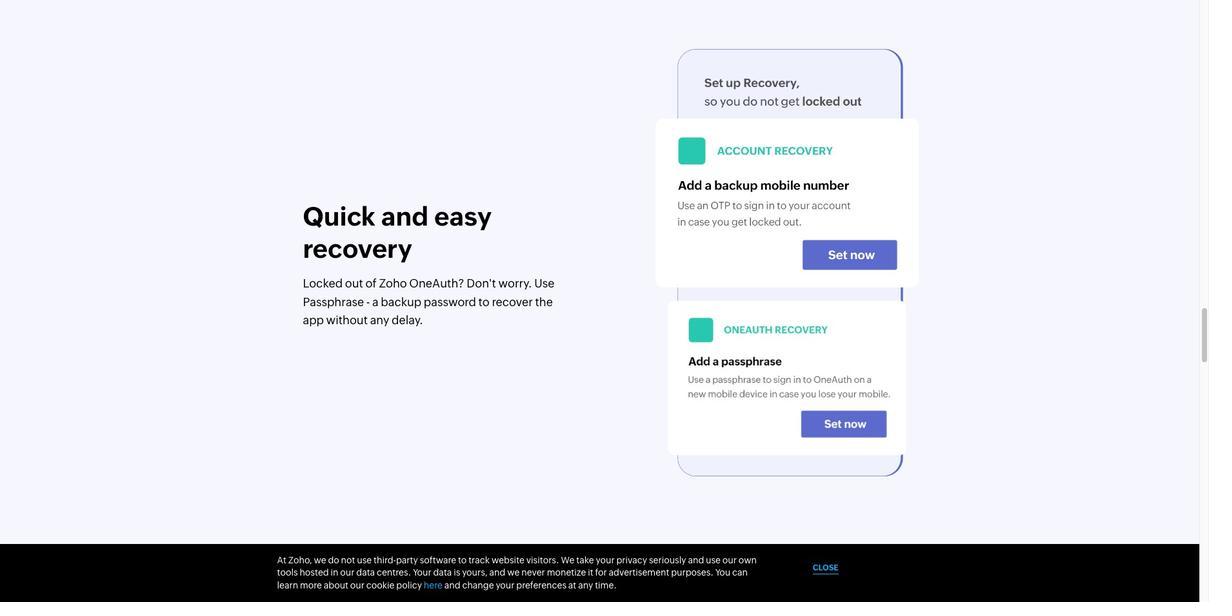 Task type: describe. For each thing, give the bounding box(es) containing it.
hosted
[[300, 568, 329, 578]]

tools
[[277, 568, 298, 578]]

recover
[[492, 295, 533, 309]]

and inside quick and easy recovery
[[381, 202, 429, 232]]

passphrase
[[303, 295, 364, 309]]

at
[[277, 555, 286, 566]]

and down website on the left
[[489, 568, 505, 578]]

delay.
[[392, 314, 423, 327]]

for
[[595, 568, 607, 578]]

learn
[[277, 581, 298, 591]]

your
[[413, 568, 431, 578]]

is
[[454, 568, 460, 578]]

policy
[[396, 581, 422, 591]]

password
[[424, 295, 476, 309]]

zoho,
[[288, 555, 312, 566]]

can
[[732, 568, 748, 578]]

your inside at zoho, we do not use third-party software to track website visitors. we take your privacy seriously and use our own tools hosted in our data centres. your data is yours, and we never monetize it for advertisement purposes. you can learn more about our cookie policy
[[596, 555, 615, 566]]

monetize
[[547, 568, 586, 578]]

software
[[420, 555, 456, 566]]

quick and easy recovery
[[303, 202, 492, 264]]

out
[[345, 277, 363, 290]]

here and change your preferences at any time.
[[424, 581, 617, 591]]

website
[[492, 555, 525, 566]]

easy
[[434, 202, 492, 232]]

about
[[324, 581, 348, 591]]

1 horizontal spatial we
[[507, 568, 520, 578]]

and down is
[[444, 581, 460, 591]]

visitors.
[[526, 555, 559, 566]]

do
[[328, 555, 339, 566]]

to inside at zoho, we do not use third-party software to track website visitors. we take your privacy seriously and use our own tools hosted in our data centres. your data is yours, and we never monetize it for advertisement purposes. you can learn more about our cookie policy
[[458, 555, 467, 566]]

at zoho, we do not use third-party software to track website visitors. we take your privacy seriously and use our own tools hosted in our data centres. your data is yours, and we never monetize it for advertisement purposes. you can learn more about our cookie policy
[[277, 555, 757, 591]]

in
[[331, 568, 338, 578]]

yours,
[[462, 568, 488, 578]]

party
[[396, 555, 418, 566]]

recovery
[[303, 234, 412, 264]]

1 use from the left
[[357, 555, 372, 566]]

a
[[372, 295, 379, 309]]

worry.
[[498, 277, 532, 290]]

2 data from the left
[[433, 568, 452, 578]]



Task type: locate. For each thing, give the bounding box(es) containing it.
1 horizontal spatial data
[[433, 568, 452, 578]]

1 vertical spatial your
[[496, 581, 515, 591]]

your up for
[[596, 555, 615, 566]]

privacy
[[616, 555, 647, 566]]

we down website on the left
[[507, 568, 520, 578]]

don't
[[467, 277, 496, 290]]

0 horizontal spatial data
[[356, 568, 375, 578]]

quick
[[303, 202, 376, 232]]

oneauth?
[[409, 277, 464, 290]]

to down don't
[[478, 295, 490, 309]]

own
[[739, 555, 757, 566]]

2 use from the left
[[706, 555, 721, 566]]

backup
[[381, 295, 421, 309]]

change
[[462, 581, 494, 591]]

advertisement
[[609, 568, 669, 578]]

quick and easy recovery image
[[677, 49, 903, 477], [655, 119, 918, 288], [666, 300, 908, 457]]

third-
[[374, 555, 396, 566]]

track
[[469, 555, 490, 566]]

0 horizontal spatial to
[[458, 555, 467, 566]]

to
[[478, 295, 490, 309], [458, 555, 467, 566]]

zoho
[[379, 277, 407, 290]]

0 horizontal spatial your
[[496, 581, 515, 591]]

0 vertical spatial our
[[723, 555, 737, 566]]

we left do
[[314, 555, 326, 566]]

1 horizontal spatial your
[[596, 555, 615, 566]]

1 vertical spatial to
[[458, 555, 467, 566]]

any inside locked out of zoho oneauth? don't worry. use passphrase - a backup password to recover the app without any delay.
[[370, 314, 389, 327]]

locked out of zoho oneauth? don't worry. use passphrase - a backup password to recover the app without any delay.
[[303, 277, 554, 327]]

use up you
[[706, 555, 721, 566]]

our right about
[[350, 581, 365, 591]]

at
[[568, 581, 576, 591]]

and up recovery
[[381, 202, 429, 232]]

0 vertical spatial we
[[314, 555, 326, 566]]

here
[[424, 581, 443, 591]]

to up is
[[458, 555, 467, 566]]

here link
[[424, 581, 443, 591]]

2 vertical spatial our
[[350, 581, 365, 591]]

-
[[366, 295, 370, 309]]

data down software
[[433, 568, 452, 578]]

1 horizontal spatial to
[[478, 295, 490, 309]]

0 vertical spatial any
[[370, 314, 389, 327]]

and
[[381, 202, 429, 232], [688, 555, 704, 566], [489, 568, 505, 578], [444, 581, 460, 591]]

1 horizontal spatial any
[[578, 581, 593, 591]]

any right at on the bottom of page
[[578, 581, 593, 591]]

data
[[356, 568, 375, 578], [433, 568, 452, 578]]

we
[[561, 555, 574, 566]]

0 vertical spatial your
[[596, 555, 615, 566]]

0 horizontal spatial we
[[314, 555, 326, 566]]

0 horizontal spatial any
[[370, 314, 389, 327]]

your
[[596, 555, 615, 566], [496, 581, 515, 591]]

1 data from the left
[[356, 568, 375, 578]]

1 vertical spatial our
[[340, 568, 354, 578]]

any down a
[[370, 314, 389, 327]]

centres.
[[377, 568, 411, 578]]

preferences
[[516, 581, 567, 591]]

take
[[576, 555, 594, 566]]

cookie
[[366, 581, 395, 591]]

of
[[366, 277, 377, 290]]

our
[[723, 555, 737, 566], [340, 568, 354, 578], [350, 581, 365, 591]]

locked
[[303, 277, 343, 290]]

it
[[588, 568, 593, 578]]

use
[[534, 277, 554, 290]]

app
[[303, 314, 324, 327]]

any
[[370, 314, 389, 327], [578, 581, 593, 591]]

data up cookie
[[356, 568, 375, 578]]

seriously
[[649, 555, 686, 566]]

the
[[535, 295, 553, 309]]

secure multiple zoho accounts image
[[303, 559, 529, 603]]

0 vertical spatial to
[[478, 295, 490, 309]]

purposes.
[[671, 568, 714, 578]]

1 vertical spatial we
[[507, 568, 520, 578]]

0 horizontal spatial use
[[357, 555, 372, 566]]

without
[[326, 314, 368, 327]]

our up you
[[723, 555, 737, 566]]

to inside locked out of zoho oneauth? don't worry. use passphrase - a backup password to recover the app without any delay.
[[478, 295, 490, 309]]

our down not
[[340, 568, 354, 578]]

your down website on the left
[[496, 581, 515, 591]]

time.
[[595, 581, 617, 591]]

you
[[715, 568, 731, 578]]

not
[[341, 555, 355, 566]]

close
[[813, 564, 838, 573]]

more
[[300, 581, 322, 591]]

use right not
[[357, 555, 372, 566]]

and up the purposes. at the right
[[688, 555, 704, 566]]

1 vertical spatial any
[[578, 581, 593, 591]]

1 horizontal spatial use
[[706, 555, 721, 566]]

use
[[357, 555, 372, 566], [706, 555, 721, 566]]

never
[[521, 568, 545, 578]]

we
[[314, 555, 326, 566], [507, 568, 520, 578]]



Task type: vqa. For each thing, say whether or not it's contained in the screenshot.
To
yes



